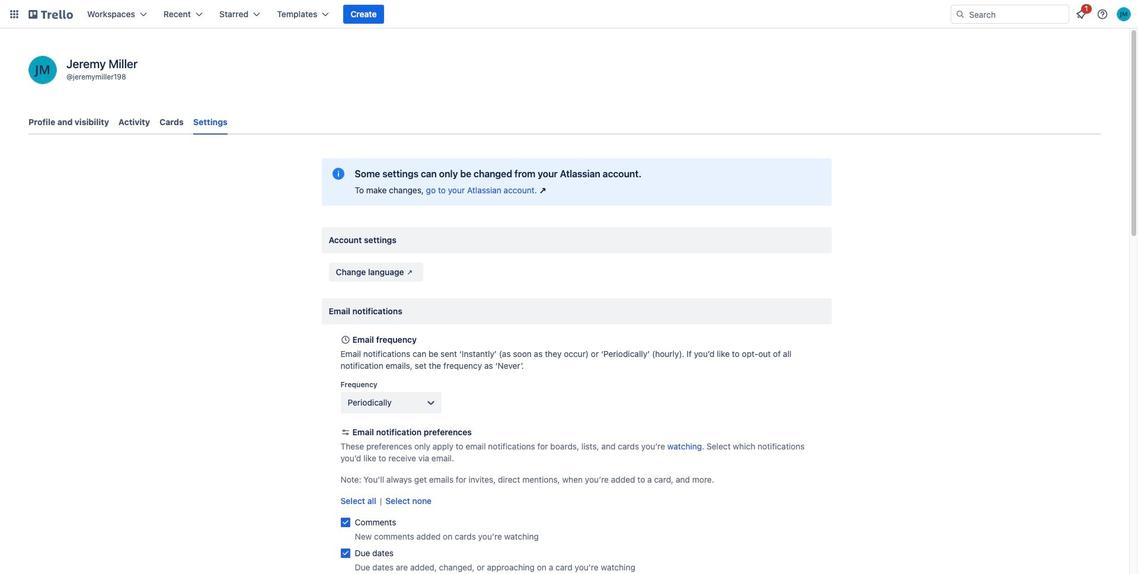 Task type: vqa. For each thing, say whether or not it's contained in the screenshot.
bottom Jeremy Miller (jeremymiller198) icon
yes



Task type: describe. For each thing, give the bounding box(es) containing it.
1 notification image
[[1075, 7, 1089, 21]]



Task type: locate. For each thing, give the bounding box(es) containing it.
jeremy miller (jeremymiller198) image
[[28, 56, 57, 84]]

sm image
[[404, 266, 416, 278]]

Search field
[[951, 5, 1070, 24]]

jeremy miller (jeremymiller198) image
[[1117, 7, 1132, 21]]

open information menu image
[[1097, 8, 1109, 20]]

primary element
[[0, 0, 1139, 28]]

back to home image
[[28, 5, 73, 24]]

search image
[[956, 9, 965, 19]]



